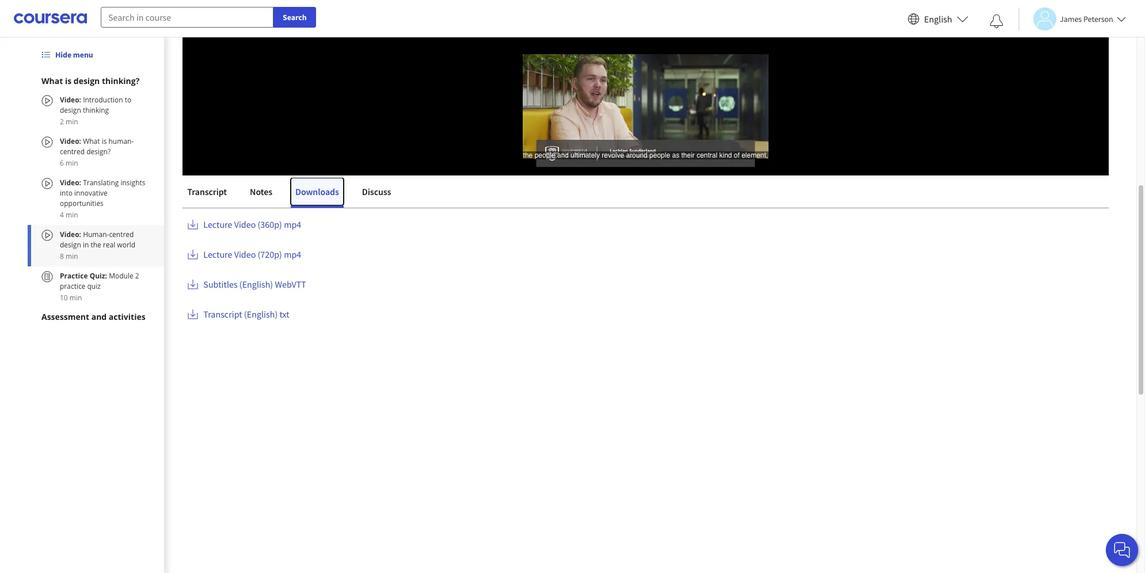 Task type: locate. For each thing, give the bounding box(es) containing it.
world
[[414, 154, 454, 174], [117, 240, 135, 250]]

1 vertical spatial what
[[83, 136, 100, 146]]

practice
[[60, 282, 85, 291]]

2 lecture from the top
[[203, 249, 232, 260]]

1 horizontal spatial what
[[83, 136, 100, 146]]

0 horizontal spatial centred
[[60, 147, 85, 157]]

0 vertical spatial world
[[414, 154, 454, 174]]

design up the 2 min
[[60, 105, 81, 115]]

transcript inside button
[[187, 186, 227, 197]]

2 right module
[[135, 271, 139, 281]]

real up the quiz:
[[103, 240, 115, 250]]

human-centred design in the real world up the 8 min on the top left
[[60, 230, 135, 250]]

design up introduction
[[74, 75, 100, 86]]

min for 2 min
[[66, 117, 78, 127]]

1 vertical spatial mp4
[[284, 249, 301, 260]]

2 down introduction to design thinking
[[60, 117, 64, 127]]

video:
[[60, 95, 83, 105], [60, 136, 83, 146], [60, 178, 83, 188], [60, 230, 83, 240]]

video left (720p)
[[234, 249, 256, 260]]

is down hide menu button
[[65, 75, 71, 86]]

lecture for lecture video (360p) mp4
[[203, 219, 232, 230]]

1 vertical spatial in
[[83, 240, 89, 250]]

1 vertical spatial is
[[102, 136, 107, 146]]

1 vertical spatial world
[[117, 240, 135, 250]]

mp4 right (720p)
[[284, 249, 301, 260]]

downloads button
[[291, 178, 344, 206]]

1 vertical spatial real
[[103, 240, 115, 250]]

1 horizontal spatial 2
[[135, 271, 139, 281]]

into
[[60, 188, 72, 198]]

0 vertical spatial mp4
[[284, 219, 301, 230]]

pause image
[[191, 171, 203, 180]]

min right 8
[[66, 252, 78, 261]]

james peterson button
[[1019, 7, 1126, 30]]

english
[[924, 13, 952, 24]]

video
[[234, 219, 256, 230], [234, 249, 256, 260]]

0 horizontal spatial world
[[117, 240, 135, 250]]

1 horizontal spatial is
[[102, 136, 107, 146]]

min right 6
[[66, 158, 78, 168]]

3 video: from the top
[[60, 178, 83, 188]]

/
[[258, 170, 261, 181]]

what inside what is design thinking? dropdown button
[[41, 75, 63, 86]]

1 vertical spatial lecture
[[203, 249, 232, 260]]

1 vertical spatial human-centred design in the real world
[[60, 230, 135, 250]]

design
[[74, 75, 100, 86], [60, 105, 81, 115], [294, 154, 340, 174], [60, 240, 81, 250]]

peterson
[[1084, 14, 1113, 24]]

1 horizontal spatial real
[[385, 154, 411, 174]]

0 horizontal spatial human-
[[83, 230, 109, 240]]

is
[[65, 75, 71, 86], [102, 136, 107, 146]]

1 mp4 from the top
[[284, 219, 301, 230]]

the up the 'discuss' button
[[359, 154, 382, 174]]

search
[[283, 12, 307, 22]]

human-
[[109, 136, 134, 146]]

0 vertical spatial (english)
[[239, 279, 273, 290]]

notes
[[250, 186, 272, 197]]

lecture
[[203, 219, 232, 230], [203, 249, 232, 260]]

menu
[[73, 50, 93, 60]]

video: up into
[[60, 178, 83, 188]]

design inside introduction to design thinking
[[60, 105, 81, 115]]

0 vertical spatial is
[[65, 75, 71, 86]]

transcript
[[187, 186, 227, 197], [203, 309, 242, 320]]

2 mp4 from the top
[[284, 249, 301, 260]]

real
[[385, 154, 411, 174], [103, 240, 115, 250]]

mp4
[[284, 219, 301, 230], [284, 249, 301, 260]]

human-centred design in the real world
[[183, 154, 454, 174], [60, 230, 135, 250]]

8:46
[[265, 170, 281, 181]]

6
[[60, 158, 64, 168]]

1 horizontal spatial world
[[414, 154, 454, 174]]

1 vertical spatial video
[[234, 249, 256, 260]]

centred inside what is human- centred design?
[[60, 147, 85, 157]]

quiz:
[[90, 271, 107, 281]]

search button
[[273, 7, 316, 28]]

1 vertical spatial transcript
[[203, 309, 242, 320]]

0 horizontal spatial 2
[[60, 117, 64, 127]]

1 vertical spatial 2
[[135, 271, 139, 281]]

hide
[[55, 50, 72, 60]]

0 vertical spatial the
[[359, 154, 382, 174]]

to
[[125, 95, 131, 105]]

the
[[359, 154, 382, 174], [91, 240, 101, 250]]

coursera image
[[14, 9, 87, 28]]

practice quiz:
[[60, 271, 109, 281]]

downloads
[[295, 186, 339, 197]]

(english)
[[239, 279, 273, 290], [244, 309, 278, 320]]

is inside dropdown button
[[65, 75, 71, 86]]

video for (720p)
[[234, 249, 256, 260]]

related lecture content tabs tab list
[[183, 178, 1109, 208]]

what
[[41, 75, 63, 86], [83, 136, 100, 146]]

human-centred design in the real world up downloads button
[[183, 154, 454, 174]]

1 video from the top
[[234, 219, 256, 230]]

english button
[[904, 0, 973, 37]]

1 video: from the top
[[60, 95, 83, 105]]

min for 4 min
[[66, 210, 78, 220]]

video: up the 2 min
[[60, 95, 83, 105]]

activities
[[109, 312, 145, 322]]

lecture video (360p) mp4 link
[[187, 219, 301, 233]]

8
[[60, 252, 64, 261]]

design up the 8 min on the top left
[[60, 240, 81, 250]]

the up the quiz:
[[91, 240, 101, 250]]

0 vertical spatial in
[[343, 154, 356, 174]]

lecture up the subtitles
[[203, 249, 232, 260]]

opportunities
[[60, 199, 104, 208]]

human- down opportunities
[[83, 230, 109, 240]]

1 horizontal spatial centred
[[109, 230, 134, 240]]

transcript down pause image
[[187, 186, 227, 197]]

and
[[91, 312, 107, 322]]

2 video: from the top
[[60, 136, 83, 146]]

0 vertical spatial human-
[[183, 154, 238, 174]]

mp4 for lecture video (720p) mp4
[[284, 249, 301, 260]]

2 horizontal spatial centred
[[238, 154, 291, 174]]

1 horizontal spatial human-centred design in the real world
[[183, 154, 454, 174]]

thinking?
[[102, 75, 140, 86]]

0 vertical spatial what
[[41, 75, 63, 86]]

min down introduction to design thinking
[[66, 117, 78, 127]]

what inside what is human- centred design?
[[83, 136, 100, 146]]

(english) for subtitles
[[239, 279, 273, 290]]

what up 'design?'
[[83, 136, 100, 146]]

human-
[[183, 154, 238, 174], [83, 230, 109, 240]]

min
[[66, 117, 78, 127], [66, 158, 78, 168], [66, 210, 78, 220], [66, 252, 78, 261], [70, 293, 82, 303]]

transcript down the subtitles
[[203, 309, 242, 320]]

mp4 inside "link"
[[284, 219, 301, 230]]

video: down the '4 min' in the top left of the page
[[60, 230, 83, 240]]

0 horizontal spatial what
[[41, 75, 63, 86]]

0 vertical spatial lecture
[[203, 219, 232, 230]]

0 horizontal spatial real
[[103, 240, 115, 250]]

0 horizontal spatial is
[[65, 75, 71, 86]]

lecture video (360p) mp4
[[203, 219, 301, 230]]

0 horizontal spatial human-centred design in the real world
[[60, 230, 135, 250]]

real inside human-centred design in the real world
[[103, 240, 115, 250]]

show notifications image
[[990, 14, 1004, 28]]

(english) left txt
[[244, 309, 278, 320]]

video inside "link"
[[234, 219, 256, 230]]

webvtt
[[275, 279, 306, 290]]

0 horizontal spatial in
[[83, 240, 89, 250]]

lecture down transcript button
[[203, 219, 232, 230]]

4 video: from the top
[[60, 230, 83, 240]]

in inside human-centred design in the real world
[[83, 240, 89, 250]]

in up practice quiz:
[[83, 240, 89, 250]]

transcript (english) txt
[[203, 309, 289, 320]]

is up 'design?'
[[102, 136, 107, 146]]

0 vertical spatial video
[[234, 219, 256, 230]]

transcript for transcript (english) txt
[[203, 309, 242, 320]]

2
[[60, 117, 64, 127], [135, 271, 139, 281]]

1 lecture from the top
[[203, 219, 232, 230]]

0 horizontal spatial the
[[91, 240, 101, 250]]

2 video from the top
[[234, 249, 256, 260]]

the inside human-centred design in the real world
[[91, 240, 101, 250]]

in up downloads button
[[343, 154, 356, 174]]

0 minutes 42 seconds element
[[237, 170, 253, 181]]

what for human-
[[83, 136, 100, 146]]

mp4 right (360p)
[[284, 219, 301, 230]]

1 vertical spatial human-
[[83, 230, 109, 240]]

centred
[[60, 147, 85, 157], [238, 154, 291, 174], [109, 230, 134, 240]]

what down hide
[[41, 75, 63, 86]]

min right 4 at the left of page
[[66, 210, 78, 220]]

quiz
[[87, 282, 101, 291]]

min down practice
[[70, 293, 82, 303]]

human- up transcript button
[[183, 154, 238, 174]]

video: for in
[[60, 230, 83, 240]]

video: down the 2 min
[[60, 136, 83, 146]]

1 vertical spatial the
[[91, 240, 101, 250]]

subtitles (english) webvtt link
[[187, 279, 306, 293]]

real up the 'discuss' button
[[385, 154, 411, 174]]

0 vertical spatial human-centred design in the real world
[[183, 154, 454, 174]]

lecture inside "link"
[[203, 219, 232, 230]]

video left (360p)
[[234, 219, 256, 230]]

what is design thinking? button
[[41, 75, 150, 87]]

0 vertical spatial 2
[[60, 117, 64, 127]]

(english) down lecture video (720p) mp4
[[239, 279, 273, 290]]

is inside what is human- centred design?
[[102, 136, 107, 146]]

0 vertical spatial transcript
[[187, 186, 227, 197]]

1 vertical spatial (english)
[[244, 309, 278, 320]]

in
[[343, 154, 356, 174], [83, 240, 89, 250]]



Task type: describe. For each thing, give the bounding box(es) containing it.
world inside human-centred design in the real world
[[117, 240, 135, 250]]

0 vertical spatial real
[[385, 154, 411, 174]]

hide menu button
[[37, 44, 98, 65]]

mp4 for lecture video (360p) mp4
[[284, 219, 301, 230]]

video: for thinking
[[60, 95, 83, 105]]

lecture for lecture video (720p) mp4
[[203, 249, 232, 260]]

10 min
[[60, 293, 82, 303]]

Search in course text field
[[101, 7, 273, 28]]

what is human- centred design?
[[60, 136, 134, 157]]

module 2 practice quiz
[[60, 271, 139, 291]]

is for design
[[65, 75, 71, 86]]

assessment and activities button
[[41, 312, 150, 323]]

video for (360p)
[[234, 219, 256, 230]]

10
[[60, 293, 68, 303]]

(english) for transcript
[[244, 309, 278, 320]]

subtitles (english) webvtt
[[203, 279, 306, 290]]

design?
[[86, 147, 111, 157]]

1 horizontal spatial the
[[359, 154, 382, 174]]

1 horizontal spatial human-
[[183, 154, 238, 174]]

subtitles
[[203, 279, 237, 290]]

what for design
[[41, 75, 63, 86]]

innovative
[[74, 188, 108, 198]]

insights
[[121, 178, 145, 188]]

min for 10 min
[[70, 293, 82, 303]]

txt
[[279, 309, 289, 320]]

translating
[[83, 178, 119, 188]]

transcript (english) txt link
[[187, 309, 289, 322]]

video: for centred
[[60, 136, 83, 146]]

lecture video (720p) mp4
[[203, 249, 301, 260]]

assessment
[[41, 312, 89, 322]]

human- inside human-centred design in the real world
[[83, 230, 109, 240]]

james
[[1060, 14, 1082, 24]]

mute image
[[210, 170, 225, 181]]

thinking
[[83, 105, 109, 115]]

full screen image
[[1090, 170, 1105, 181]]

introduction
[[83, 95, 123, 105]]

(720p)
[[258, 249, 282, 260]]

0:42 / 8:46
[[237, 170, 281, 181]]

4 min
[[60, 210, 78, 220]]

discuss button
[[357, 178, 396, 206]]

discuss
[[362, 186, 391, 197]]

notes button
[[245, 178, 277, 206]]

8 min
[[60, 252, 78, 261]]

min for 8 min
[[66, 252, 78, 261]]

translating insights into innovative opportunities
[[60, 178, 145, 208]]

design inside dropdown button
[[74, 75, 100, 86]]

introduction to design thinking
[[60, 95, 131, 115]]

0:42
[[237, 170, 253, 181]]

video: for innovative
[[60, 178, 83, 188]]

6 min
[[60, 158, 78, 168]]

transcript button
[[183, 178, 231, 206]]

chat with us image
[[1113, 541, 1131, 560]]

centred inside human-centred design in the real world
[[109, 230, 134, 240]]

what is design thinking?
[[41, 75, 140, 86]]

practice
[[60, 271, 88, 281]]

design inside human-centred design in the real world
[[60, 240, 81, 250]]

(360p)
[[258, 219, 282, 230]]

module
[[109, 271, 133, 281]]

8 minutes 46 seconds element
[[265, 170, 281, 181]]

james peterson
[[1060, 14, 1113, 24]]

1 horizontal spatial in
[[343, 154, 356, 174]]

min for 6 min
[[66, 158, 78, 168]]

hide menu
[[55, 50, 93, 60]]

4
[[60, 210, 64, 220]]

transcript for transcript
[[187, 186, 227, 197]]

is for human-
[[102, 136, 107, 146]]

2 inside module 2 practice quiz
[[135, 271, 139, 281]]

2 min
[[60, 117, 78, 127]]

lecture video (720p) mp4 link
[[187, 249, 301, 263]]

design up downloads button
[[294, 154, 340, 174]]

assessment and activities
[[41, 312, 145, 322]]



Task type: vqa. For each thing, say whether or not it's contained in the screenshot.
Science within Master of Science in Software Engineering West Virginia University
no



